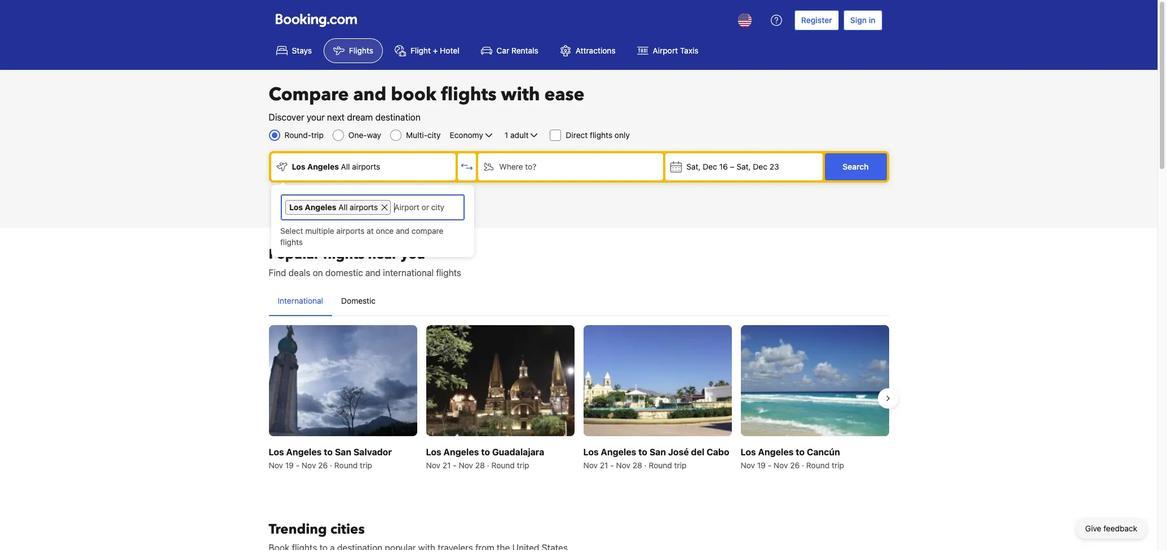 Task type: describe. For each thing, give the bounding box(es) containing it.
del
[[691, 447, 705, 458]]

give
[[1086, 524, 1102, 534]]

one-
[[349, 130, 367, 140]]

attractions
[[576, 46, 616, 55]]

19 inside los angeles to san salvador nov 19 - nov 26 · round trip
[[285, 461, 294, 471]]

on
[[313, 268, 323, 278]]

round-trip
[[285, 130, 324, 140]]

give feedback
[[1086, 524, 1138, 534]]

- inside the los angeles to cancún nov 19 - nov 26 · round trip
[[768, 461, 772, 471]]

0 vertical spatial all
[[341, 162, 350, 171]]

tab list containing international
[[269, 287, 889, 317]]

trip inside los angeles to guadalajara nov 21 - nov 28 · round trip
[[517, 461, 529, 471]]

flights link
[[324, 38, 383, 63]]

los angeles to guadalajara nov 21 - nov 28 · round trip
[[426, 447, 545, 471]]

one-way
[[349, 130, 381, 140]]

select multiple airports at once and compare flights
[[280, 226, 444, 247]]

- inside los angeles to san salvador nov 19 - nov 26 · round trip
[[296, 461, 300, 471]]

cancún
[[807, 447, 840, 458]]

car
[[497, 46, 510, 55]]

rentals
[[512, 46, 539, 55]]

round-
[[285, 130, 311, 140]]

car rentals link
[[471, 38, 548, 63]]

popular flights near you find deals on domestic and international flights
[[269, 245, 462, 278]]

los angeles to guadalajara image
[[426, 325, 575, 437]]

popular
[[269, 245, 320, 264]]

angeles for nov
[[286, 447, 322, 458]]

angeles for 21
[[444, 447, 479, 458]]

where to?
[[499, 162, 537, 171]]

sign
[[851, 15, 867, 25]]

salvador
[[354, 447, 392, 458]]

los angeles to cancún nov 19 - nov 26 · round trip
[[741, 447, 844, 471]]

flights
[[349, 46, 373, 55]]

0 vertical spatial airports
[[352, 162, 380, 171]]

give feedback button
[[1077, 519, 1147, 539]]

flights inside compare and book flights with ease discover your next dream destination
[[441, 82, 497, 107]]

round inside the los angeles to cancún nov 19 - nov 26 · round trip
[[807, 461, 830, 471]]

flight + hotel link
[[385, 38, 469, 63]]

next
[[327, 112, 345, 122]]

28 inside los angeles to guadalajara nov 21 - nov 28 · round trip
[[475, 461, 485, 471]]

san for josé
[[650, 447, 666, 458]]

1 dec from the left
[[703, 162, 717, 171]]

compare
[[269, 82, 349, 107]]

car rentals
[[497, 46, 539, 55]]

find
[[269, 268, 286, 278]]

4 nov from the left
[[459, 461, 473, 471]]

0 vertical spatial los angeles all airports
[[292, 162, 380, 171]]

search
[[843, 162, 869, 171]]

· inside los angeles to guadalajara nov 21 - nov 28 · round trip
[[487, 461, 489, 471]]

multi-
[[406, 130, 428, 140]]

los for 21
[[426, 447, 442, 458]]

way
[[367, 130, 381, 140]]

flight
[[411, 46, 431, 55]]

sat, dec 16 – sat, dec 23
[[687, 162, 779, 171]]

· inside the los angeles to cancún nov 19 - nov 26 · round trip
[[802, 461, 805, 471]]

2 dec from the left
[[753, 162, 768, 171]]

los for 19
[[741, 447, 756, 458]]

23
[[770, 162, 779, 171]]

angeles for del
[[601, 447, 637, 458]]

cabo
[[707, 447, 730, 458]]

region containing los angeles to san salvador
[[260, 321, 898, 476]]

to for 21
[[481, 447, 490, 458]]

only
[[615, 130, 630, 140]]

international
[[383, 268, 434, 278]]

trip down the your
[[311, 130, 324, 140]]

19 inside the los angeles to cancún nov 19 - nov 26 · round trip
[[758, 461, 766, 471]]

los angeles to san salvador image
[[269, 325, 417, 437]]

your
[[307, 112, 325, 122]]

3 nov from the left
[[426, 461, 441, 471]]

+
[[433, 46, 438, 55]]

taxis
[[680, 46, 699, 55]]

multi-city
[[406, 130, 441, 140]]

trip inside los angeles to san salvador nov 19 - nov 26 · round trip
[[360, 461, 372, 471]]

sign in link
[[844, 10, 883, 30]]

trip inside los angeles to san josé del cabo nov 21 - nov 28 · round trip
[[674, 461, 687, 471]]

sign in
[[851, 15, 876, 25]]

28 inside los angeles to san josé del cabo nov 21 - nov 28 · round trip
[[633, 461, 642, 471]]

feedback
[[1104, 524, 1138, 534]]

26 inside los angeles to san salvador nov 19 - nov 26 · round trip
[[318, 461, 328, 471]]

with
[[501, 82, 540, 107]]

destination
[[375, 112, 421, 122]]

2 sat, from the left
[[737, 162, 751, 171]]

select
[[280, 226, 303, 236]]

–
[[730, 162, 735, 171]]

and inside popular flights near you find deals on domestic and international flights
[[366, 268, 381, 278]]

international button
[[269, 287, 332, 316]]

21 inside los angeles to guadalajara nov 21 - nov 28 · round trip
[[443, 461, 451, 471]]



Task type: locate. For each thing, give the bounding box(es) containing it.
ease
[[545, 82, 585, 107]]

1 vertical spatial all
[[339, 203, 348, 212]]

1 horizontal spatial 26
[[790, 461, 800, 471]]

attractions link
[[550, 38, 625, 63]]

san left salvador
[[335, 447, 351, 458]]

21 inside los angeles to san josé del cabo nov 21 - nov 28 · round trip
[[600, 461, 608, 471]]

to?
[[525, 162, 537, 171]]

2 to from the left
[[481, 447, 490, 458]]

tab list
[[269, 287, 889, 317]]

1 adult button
[[504, 129, 541, 142]]

2 26 from the left
[[790, 461, 800, 471]]

airports down one-way
[[352, 162, 380, 171]]

economy
[[450, 130, 483, 140]]

los inside los angeles to guadalajara nov 21 - nov 28 · round trip
[[426, 447, 442, 458]]

all up "select multiple airports at once and compare flights" at the left of page
[[339, 203, 348, 212]]

0 horizontal spatial 26
[[318, 461, 328, 471]]

and inside "select multiple airports at once and compare flights"
[[396, 226, 410, 236]]

san for salvador
[[335, 447, 351, 458]]

once
[[376, 226, 394, 236]]

2 - from the left
[[453, 461, 457, 471]]

to inside los angeles to san salvador nov 19 - nov 26 · round trip
[[324, 447, 333, 458]]

register
[[802, 15, 833, 25]]

trending cities
[[269, 521, 365, 539]]

you
[[401, 245, 425, 264]]

to inside the los angeles to cancún nov 19 - nov 26 · round trip
[[796, 447, 805, 458]]

to for del
[[639, 447, 648, 458]]

trip down 'guadalajara'
[[517, 461, 529, 471]]

trip inside the los angeles to cancún nov 19 - nov 26 · round trip
[[832, 461, 844, 471]]

josé
[[668, 447, 689, 458]]

discover
[[269, 112, 304, 122]]

16
[[720, 162, 728, 171]]

1 horizontal spatial dec
[[753, 162, 768, 171]]

multiple
[[305, 226, 334, 236]]

Airport or city text field
[[393, 200, 460, 215]]

los inside los angeles to san josé del cabo nov 21 - nov 28 · round trip
[[584, 447, 599, 458]]

0 horizontal spatial sat,
[[687, 162, 701, 171]]

angeles inside los angeles to guadalajara nov 21 - nov 28 · round trip
[[444, 447, 479, 458]]

1 nov from the left
[[269, 461, 283, 471]]

angeles
[[307, 162, 339, 171], [305, 203, 337, 212], [286, 447, 322, 458], [444, 447, 479, 458], [601, 447, 637, 458], [758, 447, 794, 458]]

flights up the domestic
[[323, 245, 365, 264]]

los for del
[[584, 447, 599, 458]]

flights inside "select multiple airports at once and compare flights"
[[280, 237, 303, 247]]

direct
[[566, 130, 588, 140]]

los inside los angeles to san salvador nov 19 - nov 26 · round trip
[[269, 447, 284, 458]]

2 28 from the left
[[633, 461, 642, 471]]

0 horizontal spatial 19
[[285, 461, 294, 471]]

3 to from the left
[[639, 447, 648, 458]]

to left cancún
[[796, 447, 805, 458]]

1 to from the left
[[324, 447, 333, 458]]

4 - from the left
[[768, 461, 772, 471]]

·
[[330, 461, 332, 471], [487, 461, 489, 471], [645, 461, 647, 471], [802, 461, 805, 471]]

trip down salvador
[[360, 461, 372, 471]]

1 - from the left
[[296, 461, 300, 471]]

airports
[[352, 162, 380, 171], [350, 203, 378, 212], [336, 226, 365, 236]]

1 adult
[[505, 130, 529, 140]]

26
[[318, 461, 328, 471], [790, 461, 800, 471]]

hotel
[[440, 46, 460, 55]]

to inside los angeles to san josé del cabo nov 21 - nov 28 · round trip
[[639, 447, 648, 458]]

to for 19
[[796, 447, 805, 458]]

2 · from the left
[[487, 461, 489, 471]]

sat, dec 16 – sat, dec 23 button
[[666, 153, 823, 181]]

7 nov from the left
[[741, 461, 755, 471]]

los inside the los angeles to cancún nov 19 - nov 26 · round trip
[[741, 447, 756, 458]]

1 horizontal spatial sat,
[[737, 162, 751, 171]]

trip
[[311, 130, 324, 140], [360, 461, 372, 471], [517, 461, 529, 471], [674, 461, 687, 471], [832, 461, 844, 471]]

19
[[285, 461, 294, 471], [758, 461, 766, 471]]

domestic
[[341, 296, 376, 306]]

26 inside the los angeles to cancún nov 19 - nov 26 · round trip
[[790, 461, 800, 471]]

los
[[292, 162, 306, 171], [289, 203, 303, 212], [269, 447, 284, 458], [426, 447, 442, 458], [584, 447, 599, 458], [741, 447, 756, 458]]

1 28 from the left
[[475, 461, 485, 471]]

domestic button
[[332, 287, 385, 316]]

28
[[475, 461, 485, 471], [633, 461, 642, 471]]

1 horizontal spatial 21
[[600, 461, 608, 471]]

· inside los angeles to san salvador nov 19 - nov 26 · round trip
[[330, 461, 332, 471]]

0 vertical spatial and
[[353, 82, 387, 107]]

flights
[[441, 82, 497, 107], [590, 130, 613, 140], [280, 237, 303, 247], [323, 245, 365, 264], [436, 268, 462, 278]]

round down salvador
[[334, 461, 358, 471]]

and
[[353, 82, 387, 107], [396, 226, 410, 236], [366, 268, 381, 278]]

4 round from the left
[[807, 461, 830, 471]]

trending
[[269, 521, 327, 539]]

domestic
[[325, 268, 363, 278]]

2 san from the left
[[650, 447, 666, 458]]

booking.com logo image
[[276, 13, 357, 27], [276, 13, 357, 27]]

and right 'once'
[[396, 226, 410, 236]]

airports left at
[[336, 226, 365, 236]]

sat, right –
[[737, 162, 751, 171]]

· inside los angeles to san josé del cabo nov 21 - nov 28 · round trip
[[645, 461, 647, 471]]

dream
[[347, 112, 373, 122]]

all down one-
[[341, 162, 350, 171]]

1 21 from the left
[[443, 461, 451, 471]]

round inside los angeles to san josé del cabo nov 21 - nov 28 · round trip
[[649, 461, 672, 471]]

round inside los angeles to san salvador nov 19 - nov 26 · round trip
[[334, 461, 358, 471]]

2 nov from the left
[[302, 461, 316, 471]]

2 vertical spatial airports
[[336, 226, 365, 236]]

round down 'guadalajara'
[[492, 461, 515, 471]]

airport taxis
[[653, 46, 699, 55]]

airports inside "select multiple airports at once and compare flights"
[[336, 226, 365, 236]]

round down cancún
[[807, 461, 830, 471]]

san inside los angeles to san salvador nov 19 - nov 26 · round trip
[[335, 447, 351, 458]]

and down near
[[366, 268, 381, 278]]

flights left only
[[590, 130, 613, 140]]

to left josé
[[639, 447, 648, 458]]

trip down josé
[[674, 461, 687, 471]]

cities
[[331, 521, 365, 539]]

to inside los angeles to guadalajara nov 21 - nov 28 · round trip
[[481, 447, 490, 458]]

2 21 from the left
[[600, 461, 608, 471]]

guadalajara
[[492, 447, 545, 458]]

flight + hotel
[[411, 46, 460, 55]]

1 horizontal spatial 28
[[633, 461, 642, 471]]

where
[[499, 162, 523, 171]]

1 vertical spatial and
[[396, 226, 410, 236]]

book
[[391, 82, 437, 107]]

and up dream
[[353, 82, 387, 107]]

1 sat, from the left
[[687, 162, 701, 171]]

region
[[260, 321, 898, 476]]

3 - from the left
[[611, 461, 614, 471]]

1 vertical spatial airports
[[350, 203, 378, 212]]

los angeles to san josé del cabo image
[[584, 325, 732, 437]]

1 round from the left
[[334, 461, 358, 471]]

4 · from the left
[[802, 461, 805, 471]]

3 · from the left
[[645, 461, 647, 471]]

angeles inside the los angeles to cancún nov 19 - nov 26 · round trip
[[758, 447, 794, 458]]

register link
[[795, 10, 839, 30]]

at
[[367, 226, 374, 236]]

city
[[428, 130, 441, 140]]

1 san from the left
[[335, 447, 351, 458]]

sat,
[[687, 162, 701, 171], [737, 162, 751, 171]]

dec
[[703, 162, 717, 171], [753, 162, 768, 171]]

and inside compare and book flights with ease discover your next dream destination
[[353, 82, 387, 107]]

where to? button
[[479, 153, 664, 181]]

stays
[[292, 46, 312, 55]]

to for nov
[[324, 447, 333, 458]]

dec left 16
[[703, 162, 717, 171]]

near
[[368, 245, 397, 264]]

san inside los angeles to san josé del cabo nov 21 - nov 28 · round trip
[[650, 447, 666, 458]]

los angeles to cancún image
[[741, 325, 889, 437]]

1 vertical spatial los angeles all airports
[[289, 203, 378, 212]]

trip down cancún
[[832, 461, 844, 471]]

angeles for 19
[[758, 447, 794, 458]]

los angeles to san josé del cabo nov 21 - nov 28 · round trip
[[584, 447, 730, 471]]

dec left 23
[[753, 162, 768, 171]]

adult
[[511, 130, 529, 140]]

1 horizontal spatial san
[[650, 447, 666, 458]]

1 26 from the left
[[318, 461, 328, 471]]

21
[[443, 461, 451, 471], [600, 461, 608, 471]]

2 19 from the left
[[758, 461, 766, 471]]

compare and book flights with ease discover your next dream destination
[[269, 82, 585, 122]]

los angeles to san salvador nov 19 - nov 26 · round trip
[[269, 447, 392, 471]]

sat, left 16
[[687, 162, 701, 171]]

2 round from the left
[[492, 461, 515, 471]]

direct flights only
[[566, 130, 630, 140]]

airport taxis link
[[628, 38, 708, 63]]

in
[[869, 15, 876, 25]]

4 to from the left
[[796, 447, 805, 458]]

0 horizontal spatial san
[[335, 447, 351, 458]]

airports up at
[[350, 203, 378, 212]]

- inside los angeles to san josé del cabo nov 21 - nov 28 · round trip
[[611, 461, 614, 471]]

0 horizontal spatial dec
[[703, 162, 717, 171]]

stays link
[[267, 38, 322, 63]]

angeles inside los angeles to san josé del cabo nov 21 - nov 28 · round trip
[[601, 447, 637, 458]]

round inside los angeles to guadalajara nov 21 - nov 28 · round trip
[[492, 461, 515, 471]]

- inside los angeles to guadalajara nov 21 - nov 28 · round trip
[[453, 461, 457, 471]]

flights down the select in the left of the page
[[280, 237, 303, 247]]

flights right international
[[436, 268, 462, 278]]

6 nov from the left
[[616, 461, 631, 471]]

1 horizontal spatial 19
[[758, 461, 766, 471]]

san left josé
[[650, 447, 666, 458]]

1
[[505, 130, 508, 140]]

5 nov from the left
[[584, 461, 598, 471]]

0 horizontal spatial 21
[[443, 461, 451, 471]]

1 · from the left
[[330, 461, 332, 471]]

airport
[[653, 46, 678, 55]]

to
[[324, 447, 333, 458], [481, 447, 490, 458], [639, 447, 648, 458], [796, 447, 805, 458]]

round down josé
[[649, 461, 672, 471]]

3 round from the left
[[649, 461, 672, 471]]

round
[[334, 461, 358, 471], [492, 461, 515, 471], [649, 461, 672, 471], [807, 461, 830, 471]]

los for nov
[[269, 447, 284, 458]]

flights up economy
[[441, 82, 497, 107]]

compare
[[412, 226, 444, 236]]

angeles inside los angeles to san salvador nov 19 - nov 26 · round trip
[[286, 447, 322, 458]]

search button
[[825, 153, 887, 181]]

los angeles all airports up multiple
[[289, 203, 378, 212]]

2 vertical spatial and
[[366, 268, 381, 278]]

8 nov from the left
[[774, 461, 788, 471]]

los angeles all airports down one-
[[292, 162, 380, 171]]

to left salvador
[[324, 447, 333, 458]]

0 horizontal spatial 28
[[475, 461, 485, 471]]

international
[[278, 296, 323, 306]]

1 19 from the left
[[285, 461, 294, 471]]

deals
[[289, 268, 310, 278]]

to left 'guadalajara'
[[481, 447, 490, 458]]



Task type: vqa. For each thing, say whether or not it's contained in the screenshot.
the to within the Los Angeles to Guadalajara Nov 21 - Nov 28 · Round trip
yes



